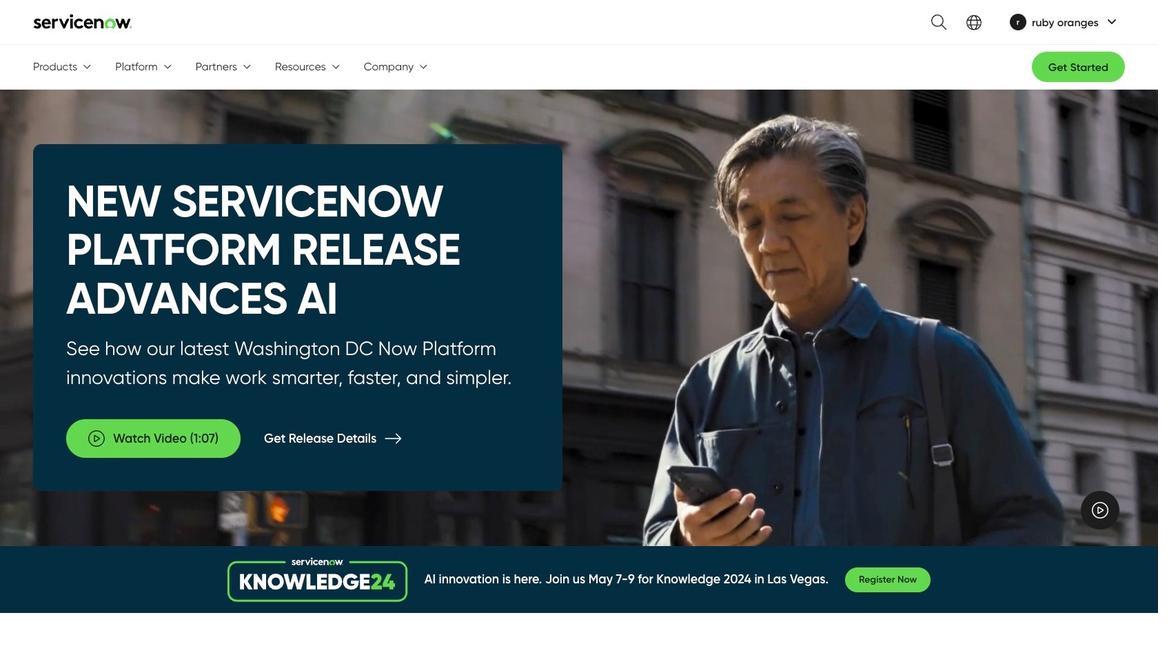 Task type: vqa. For each thing, say whether or not it's contained in the screenshot.
Play Ambient Video Icon
yes



Task type: describe. For each thing, give the bounding box(es) containing it.
play ambient video element
[[1081, 491, 1120, 530]]

play ambient video image
[[1092, 502, 1109, 519]]

arc image
[[1108, 16, 1117, 27]]



Task type: locate. For each thing, give the bounding box(es) containing it.
servicenow image
[[33, 14, 132, 29]]

search image
[[923, 6, 947, 38]]



